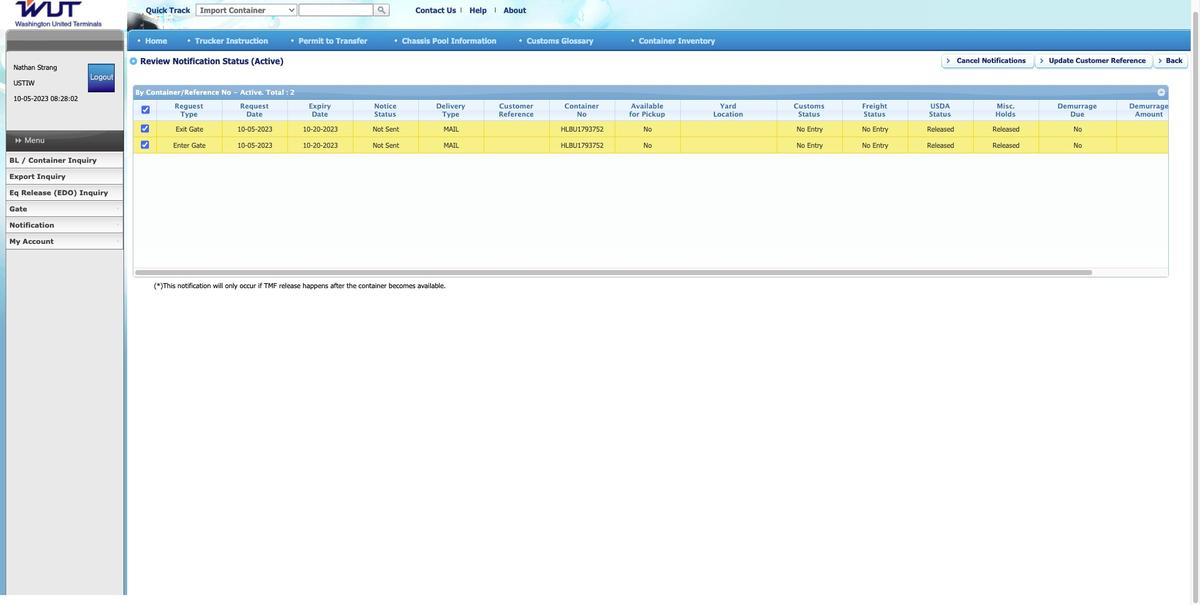 Task type: locate. For each thing, give the bounding box(es) containing it.
0 vertical spatial inquiry
[[68, 156, 97, 164]]

inquiry inside "link"
[[80, 188, 108, 197]]

/
[[21, 156, 26, 164]]

bl / container inquiry link
[[6, 152, 124, 168]]

0 vertical spatial container
[[639, 36, 676, 45]]

eq release (edo) inquiry link
[[6, 185, 124, 201]]

container
[[639, 36, 676, 45], [28, 156, 66, 164]]

1 vertical spatial container
[[28, 156, 66, 164]]

customs glossary
[[527, 36, 594, 45]]

inventory
[[678, 36, 716, 45]]

(edo)
[[54, 188, 77, 197]]

bl / container inquiry
[[9, 156, 97, 164]]

contact
[[416, 6, 445, 14]]

1 horizontal spatial container
[[639, 36, 676, 45]]

container left inventory
[[639, 36, 676, 45]]

05-
[[23, 94, 33, 102]]

inquiry for (edo)
[[80, 188, 108, 197]]

inquiry right (edo)
[[80, 188, 108, 197]]

inquiry for container
[[68, 156, 97, 164]]

us
[[447, 6, 456, 14]]

1 vertical spatial inquiry
[[37, 172, 66, 180]]

inquiry up export inquiry link at top
[[68, 156, 97, 164]]

0 horizontal spatial container
[[28, 156, 66, 164]]

2 vertical spatial inquiry
[[80, 188, 108, 197]]

help
[[470, 6, 487, 14]]

release
[[21, 188, 51, 197]]

eq
[[9, 188, 19, 197]]

export inquiry link
[[6, 168, 124, 185]]

container up export inquiry
[[28, 156, 66, 164]]

about
[[504, 6, 526, 14]]

None text field
[[299, 4, 374, 16]]

eq release (edo) inquiry
[[9, 188, 108, 197]]

nathan strang
[[13, 63, 57, 71]]

inquiry
[[68, 156, 97, 164], [37, 172, 66, 180], [80, 188, 108, 197]]

customs
[[527, 36, 560, 45]]

pool
[[433, 36, 449, 45]]

container inventory
[[639, 36, 716, 45]]

help link
[[470, 6, 487, 14]]

my account link
[[6, 233, 124, 250]]

inquiry down bl / container inquiry
[[37, 172, 66, 180]]

transfer
[[336, 36, 368, 45]]



Task type: describe. For each thing, give the bounding box(es) containing it.
10-05-2023 08:28:02
[[13, 94, 78, 102]]

chassis pool information
[[402, 36, 497, 45]]

10-
[[13, 94, 23, 102]]

track
[[169, 6, 190, 14]]

to
[[326, 36, 334, 45]]

quick track
[[146, 6, 190, 14]]

information
[[451, 36, 497, 45]]

trucker
[[195, 36, 224, 45]]

quick
[[146, 6, 167, 14]]

instruction
[[226, 36, 268, 45]]

permit to transfer
[[299, 36, 368, 45]]

contact us
[[416, 6, 456, 14]]

account
[[23, 237, 54, 245]]

export inquiry
[[9, 172, 66, 180]]

strang
[[37, 63, 57, 71]]

ustiw
[[13, 79, 35, 87]]

2023
[[33, 94, 48, 102]]

my account
[[9, 237, 54, 245]]

login image
[[88, 64, 115, 92]]

nathan
[[13, 63, 35, 71]]

08:28:02
[[51, 94, 78, 102]]

export
[[9, 172, 35, 180]]

permit
[[299, 36, 324, 45]]

gate link
[[6, 201, 124, 217]]

glossary
[[562, 36, 594, 45]]

notification
[[9, 221, 54, 229]]

home
[[145, 36, 167, 45]]

contact us link
[[416, 6, 456, 14]]

bl
[[9, 156, 19, 164]]

about link
[[504, 6, 526, 14]]

notification link
[[6, 217, 124, 233]]

trucker instruction
[[195, 36, 268, 45]]

my
[[9, 237, 20, 245]]

gate
[[9, 205, 27, 213]]

chassis
[[402, 36, 430, 45]]



Task type: vqa. For each thing, say whether or not it's contained in the screenshot.
16:57:09
no



